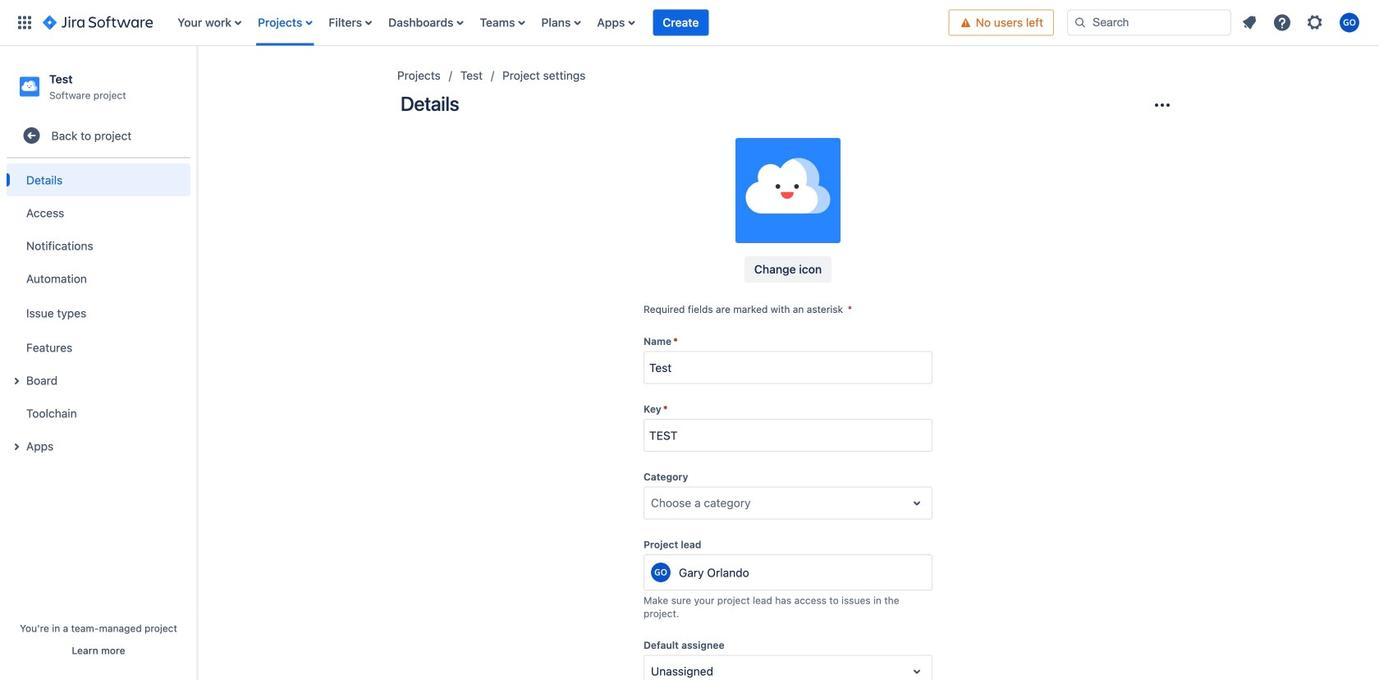 Task type: locate. For each thing, give the bounding box(es) containing it.
None search field
[[1068, 9, 1232, 36]]

project avatar image
[[736, 138, 841, 243]]

0 horizontal spatial list
[[169, 0, 949, 46]]

appswitcher icon image
[[15, 13, 34, 32]]

jira software image
[[43, 13, 153, 32], [43, 13, 153, 32]]

None text field
[[651, 663, 654, 680]]

None text field
[[651, 495, 654, 511]]

1 vertical spatial expand image
[[7, 437, 26, 457]]

expand image
[[7, 371, 26, 391], [7, 437, 26, 457]]

0 vertical spatial expand image
[[7, 371, 26, 391]]

list
[[169, 0, 949, 46], [1235, 8, 1370, 37]]

banner
[[0, 0, 1380, 46]]

open image
[[907, 662, 927, 680]]

sidebar element
[[0, 46, 197, 680]]

help image
[[1273, 13, 1293, 32]]

group
[[7, 159, 191, 467]]

list item
[[653, 0, 709, 46]]

search image
[[1074, 16, 1087, 29]]

None field
[[645, 353, 932, 382], [645, 421, 932, 450], [645, 353, 932, 382], [645, 421, 932, 450]]

primary element
[[10, 0, 949, 46]]



Task type: vqa. For each thing, say whether or not it's contained in the screenshot.
the rightmost list
yes



Task type: describe. For each thing, give the bounding box(es) containing it.
1 horizontal spatial list
[[1235, 8, 1370, 37]]

notifications image
[[1240, 13, 1260, 32]]

your profile and settings image
[[1340, 13, 1360, 32]]

1 expand image from the top
[[7, 371, 26, 391]]

sidebar navigation image
[[179, 66, 215, 99]]

2 expand image from the top
[[7, 437, 26, 457]]

Search field
[[1068, 9, 1232, 36]]

open image
[[907, 493, 927, 513]]

group inside sidebar element
[[7, 159, 191, 467]]

settings image
[[1306, 13, 1326, 32]]

more image
[[1153, 95, 1173, 115]]



